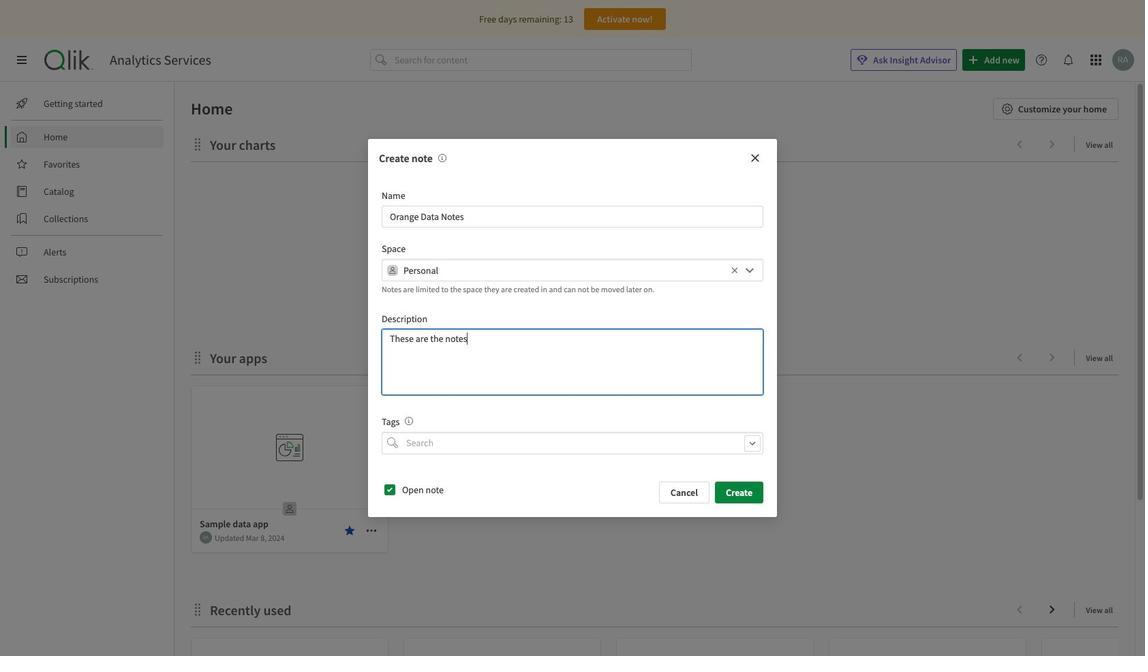 Task type: vqa. For each thing, say whether or not it's contained in the screenshot.
middle Move Collection 'icon'
yes



Task type: locate. For each thing, give the bounding box(es) containing it.
navigation pane element
[[0, 87, 174, 296]]

None text field
[[382, 206, 763, 228], [404, 259, 728, 282], [382, 329, 763, 395], [382, 206, 763, 228], [404, 259, 728, 282], [382, 329, 763, 395]]

Search text field
[[404, 432, 763, 454]]

None field
[[382, 432, 763, 454]]

main content
[[169, 82, 1145, 656]]

dialog
[[368, 139, 777, 517]]

move collection image
[[191, 351, 204, 364], [191, 603, 204, 617]]

close sidebar menu image
[[16, 55, 27, 65]]



Task type: describe. For each thing, give the bounding box(es) containing it.
start typing a tag name. select an existing tag or create a new tag by pressing enter or comma. press backspace to remove a tag. tooltip
[[400, 416, 413, 428]]

remove from favorites image
[[344, 526, 355, 536]]

ruby anderson element
[[200, 532, 212, 544]]

move collection image
[[191, 137, 204, 151]]

start typing a tag name. select an existing tag or create a new tag by pressing enter or comma. press backspace to remove a tag. image
[[405, 417, 413, 425]]

record and discuss insights with others using notes tooltip
[[433, 152, 446, 165]]

analytics services element
[[110, 52, 211, 68]]

ruby anderson image
[[200, 532, 212, 544]]

search image
[[387, 438, 398, 449]]

0 vertical spatial move collection image
[[191, 351, 204, 364]]

record and discuss insights with others using notes image
[[438, 154, 446, 162]]

1 vertical spatial move collection image
[[191, 603, 204, 617]]



